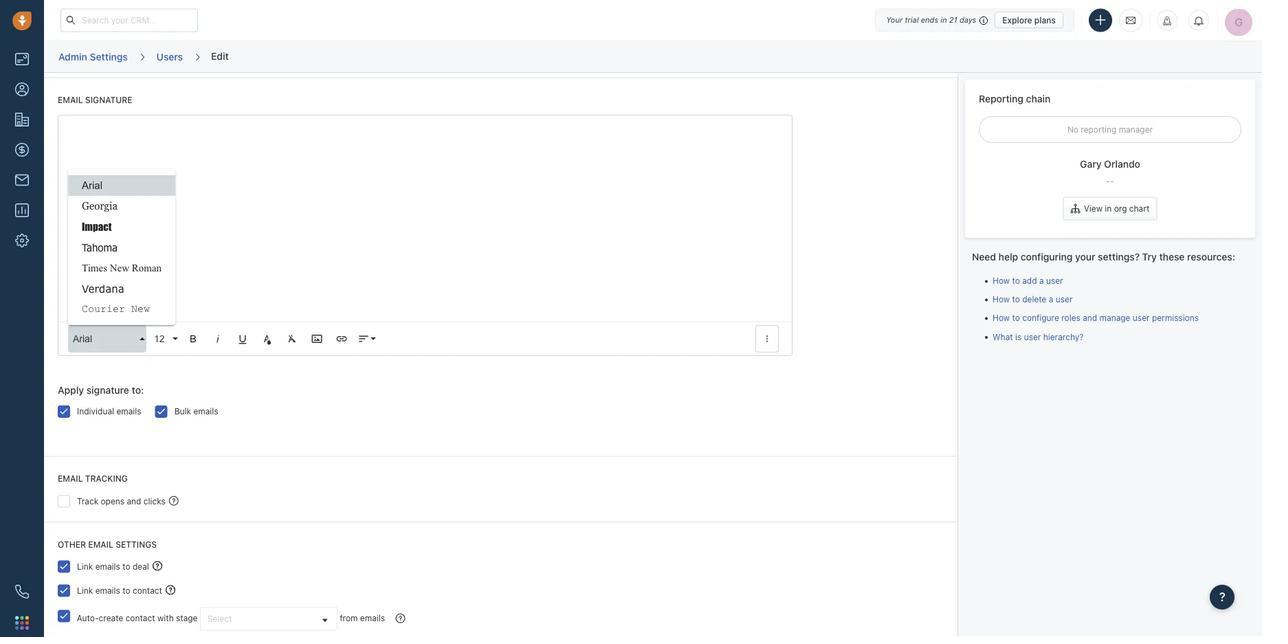 Task type: describe. For each thing, give the bounding box(es) containing it.
phone image
[[15, 585, 29, 599]]

with
[[157, 614, 174, 623]]

configure
[[1022, 313, 1059, 323]]

reporting chain
[[979, 93, 1051, 104]]

how for how to configure roles and manage user permissions
[[993, 313, 1010, 323]]

email tracking
[[58, 474, 128, 484]]

org
[[1114, 204, 1127, 214]]

chart
[[1130, 204, 1150, 214]]

email signature
[[58, 96, 132, 105]]

1 vertical spatial contact
[[126, 614, 155, 623]]

plans
[[1035, 15, 1056, 25]]

user up roles
[[1056, 295, 1073, 304]]

add
[[1022, 276, 1037, 286]]

impact link
[[68, 217, 175, 238]]

tahoma
[[82, 242, 118, 254]]

try
[[1142, 251, 1157, 262]]

Search your CRM... text field
[[61, 9, 198, 32]]

link emails to contact
[[77, 586, 162, 596]]

explore plans link
[[995, 12, 1064, 28]]

underline (⌘u) image
[[237, 333, 249, 346]]

resources:
[[1187, 251, 1236, 262]]

permissions
[[1152, 313, 1199, 323]]

days
[[960, 15, 976, 24]]

georgia
[[82, 201, 118, 213]]

times new roman
[[82, 263, 162, 274]]

settings
[[116, 540, 157, 550]]

emails for bulk emails
[[193, 407, 218, 417]]

courier
[[82, 304, 125, 316]]

how to configure roles and manage user permissions
[[993, 313, 1199, 323]]

insert link (⌘k) image
[[336, 333, 348, 346]]

application containing impact
[[58, 115, 793, 357]]

times
[[82, 263, 107, 274]]

auto-
[[77, 614, 99, 623]]

admin settings
[[58, 51, 128, 62]]

deal
[[133, 562, 149, 572]]

chain
[[1026, 93, 1051, 104]]

verdana
[[82, 283, 124, 295]]

arial link
[[68, 176, 175, 196]]

explore
[[1003, 15, 1032, 25]]

edit
[[211, 50, 229, 61]]

roman
[[132, 263, 162, 274]]

to left deal
[[123, 562, 130, 572]]

how to delete a user
[[993, 295, 1073, 304]]

clear formatting image
[[286, 333, 298, 346]]

times new roman link
[[68, 258, 175, 279]]

your
[[886, 15, 903, 24]]

email
[[88, 540, 113, 550]]

bulk emails
[[174, 407, 218, 417]]

opens
[[101, 497, 124, 506]]

select
[[208, 615, 232, 624]]

is
[[1016, 332, 1022, 342]]

reporting
[[979, 93, 1024, 104]]

click to learn how to link emails to contacts image
[[166, 586, 175, 595]]

user right add
[[1046, 276, 1063, 286]]

reporting
[[1081, 125, 1117, 134]]

settings?
[[1098, 251, 1140, 262]]

bulk
[[174, 407, 191, 417]]

need help configuring your settings? try these resources:
[[972, 251, 1236, 262]]

create
[[99, 614, 123, 623]]

auto-create contact with stage
[[77, 614, 198, 623]]

manage
[[1100, 313, 1131, 323]]

link emails to deal
[[77, 562, 149, 572]]

trial
[[905, 15, 919, 24]]

select link
[[201, 608, 337, 630]]

text color image
[[261, 333, 274, 346]]

manager
[[1119, 125, 1153, 134]]

your trial ends in 21 days
[[886, 15, 976, 24]]

12
[[154, 334, 165, 345]]

email for email tracking
[[58, 474, 83, 484]]

align image
[[358, 333, 370, 346]]

to down link emails to deal
[[123, 586, 130, 596]]

1 - from the left
[[1106, 176, 1110, 186]]

roles
[[1062, 313, 1081, 323]]

clicks
[[144, 497, 166, 506]]

verdana link
[[68, 279, 175, 300]]

apply
[[58, 385, 84, 396]]

impact
[[82, 221, 112, 234]]

email for email signature
[[58, 96, 83, 105]]

how for how to add a user
[[993, 276, 1010, 286]]

new for times
[[110, 263, 129, 274]]

track opens and clicks
[[77, 497, 166, 506]]

help
[[999, 251, 1018, 262]]

emails for link emails to contact
[[95, 586, 120, 596]]

italic (⌘i) image
[[212, 333, 224, 346]]

to:
[[132, 385, 144, 396]]



Task type: vqa. For each thing, say whether or not it's contained in the screenshot.
Track opens and clicks
yes



Task type: locate. For each thing, give the bounding box(es) containing it.
0 vertical spatial arial
[[82, 180, 102, 192]]

contact left with
[[126, 614, 155, 623]]

1 horizontal spatial in
[[1105, 204, 1112, 214]]

need
[[972, 251, 996, 262]]

a
[[1039, 276, 1044, 286], [1049, 295, 1054, 304]]

how for how to delete a user
[[993, 295, 1010, 304]]

ends
[[921, 15, 939, 24]]

emails
[[116, 407, 141, 417], [193, 407, 218, 417], [95, 562, 120, 572], [95, 586, 120, 596], [360, 614, 385, 623]]

1 vertical spatial new
[[131, 304, 150, 316]]

link down other at the left bottom of page
[[77, 562, 93, 572]]

to left add
[[1012, 276, 1020, 286]]

signature
[[86, 385, 129, 396]]

in
[[941, 15, 947, 24], [1105, 204, 1112, 214]]

arial button
[[68, 326, 146, 353]]

email up track
[[58, 474, 83, 484]]

1 link from the top
[[77, 562, 93, 572]]

phone element
[[8, 578, 36, 606]]

new inside times new roman link
[[110, 263, 129, 274]]

how down help
[[993, 276, 1010, 286]]

0 vertical spatial email
[[58, 96, 83, 105]]

what
[[993, 332, 1013, 342]]

individual
[[77, 407, 114, 417]]

1 vertical spatial link
[[77, 586, 93, 596]]

users
[[157, 51, 183, 62]]

to for add
[[1012, 276, 1020, 286]]

email left signature
[[58, 96, 83, 105]]

no reporting manager
[[1068, 125, 1153, 134]]

0 horizontal spatial in
[[941, 15, 947, 24]]

configuring
[[1021, 251, 1073, 262]]

emails down the to:
[[116, 407, 141, 417]]

0 vertical spatial new
[[110, 263, 129, 274]]

what is user hierarchy?
[[993, 332, 1084, 342]]

user right manage
[[1133, 313, 1150, 323]]

question circled image
[[169, 495, 179, 507], [396, 613, 405, 624]]

other email settings
[[58, 540, 157, 550]]

delete
[[1022, 295, 1047, 304]]

1 vertical spatial question circled image
[[396, 613, 405, 624]]

21
[[949, 15, 958, 24]]

and
[[1083, 313, 1097, 323], [127, 497, 141, 506]]

a right add
[[1039, 276, 1044, 286]]

admin
[[58, 51, 87, 62]]

1 horizontal spatial new
[[131, 304, 150, 316]]

new for courier
[[131, 304, 150, 316]]

these
[[1160, 251, 1185, 262]]

freshworks switcher image
[[15, 616, 29, 630]]

what is user hierarchy? link
[[993, 332, 1084, 342]]

send email image
[[1126, 15, 1136, 26]]

emails down link emails to deal
[[95, 586, 120, 596]]

from
[[340, 614, 358, 623]]

and left 'clicks'
[[127, 497, 141, 506]]

what's new image
[[1163, 16, 1172, 26]]

track
[[77, 497, 98, 506]]

1 vertical spatial how
[[993, 295, 1010, 304]]

gary
[[1080, 159, 1102, 170]]

to for configure
[[1012, 313, 1020, 323]]

new down verdana "link"
[[131, 304, 150, 316]]

12 button
[[149, 326, 179, 353]]

emails right from
[[360, 614, 385, 623]]

1 horizontal spatial a
[[1049, 295, 1054, 304]]

how
[[993, 276, 1010, 286], [993, 295, 1010, 304], [993, 313, 1010, 323]]

a right delete
[[1049, 295, 1054, 304]]

2 vertical spatial how
[[993, 313, 1010, 323]]

1 vertical spatial in
[[1105, 204, 1112, 214]]

to up is
[[1012, 313, 1020, 323]]

2 how from the top
[[993, 295, 1010, 304]]

2 email from the top
[[58, 474, 83, 484]]

courier new link
[[68, 300, 175, 320]]

how to add a user link
[[993, 276, 1063, 286]]

to for delete
[[1012, 295, 1020, 304]]

0 horizontal spatial and
[[127, 497, 141, 506]]

a for add
[[1039, 276, 1044, 286]]

link up auto-
[[77, 586, 93, 596]]

1 email from the top
[[58, 96, 83, 105]]

2 - from the left
[[1110, 176, 1114, 186]]

no
[[1068, 125, 1079, 134]]

1 horizontal spatial question circled image
[[396, 613, 405, 624]]

link for link emails to contact
[[77, 586, 93, 596]]

how down how to add a user link
[[993, 295, 1010, 304]]

hierarchy?
[[1044, 332, 1084, 342]]

individual emails
[[77, 407, 141, 417]]

0 vertical spatial link
[[77, 562, 93, 572]]

arial up the georgia on the top left
[[82, 180, 102, 192]]

2 link from the top
[[77, 586, 93, 596]]

user
[[1046, 276, 1063, 286], [1056, 295, 1073, 304], [1133, 313, 1150, 323], [1024, 332, 1041, 342]]

new inside courier new link
[[131, 304, 150, 316]]

emails for link emails to deal
[[95, 562, 120, 572]]

new down tahoma link
[[110, 263, 129, 274]]

emails for individual emails
[[116, 407, 141, 417]]

signature
[[85, 96, 132, 105]]

view in org chart
[[1084, 204, 1150, 214]]

0 vertical spatial in
[[941, 15, 947, 24]]

application
[[58, 115, 793, 357]]

and right roles
[[1083, 313, 1097, 323]]

in left org
[[1105, 204, 1112, 214]]

view
[[1084, 204, 1103, 214]]

insert image (⌘p) image
[[311, 333, 323, 346]]

1 how from the top
[[993, 276, 1010, 286]]

-
[[1106, 176, 1110, 186], [1110, 176, 1114, 186]]

arial inside dropdown button
[[73, 334, 92, 345]]

settings
[[90, 51, 128, 62]]

0 vertical spatial question circled image
[[169, 495, 179, 507]]

link for link emails to deal
[[77, 562, 93, 572]]

0 horizontal spatial question circled image
[[169, 495, 179, 507]]

gary orlando --
[[1080, 159, 1141, 186]]

0 vertical spatial how
[[993, 276, 1010, 286]]

1 vertical spatial arial
[[73, 334, 92, 345]]

orlando
[[1104, 159, 1141, 170]]

tracking
[[85, 474, 128, 484]]

to left delete
[[1012, 295, 1020, 304]]

how to delete a user link
[[993, 295, 1073, 304]]

more misc image
[[761, 333, 774, 346]]

from emails
[[340, 614, 385, 623]]

0 vertical spatial contact
[[133, 586, 162, 596]]

new
[[110, 263, 129, 274], [131, 304, 150, 316]]

3 how from the top
[[993, 313, 1010, 323]]

how to add a user
[[993, 276, 1063, 286]]

1 vertical spatial a
[[1049, 295, 1054, 304]]

1 vertical spatial and
[[127, 497, 141, 506]]

admin settings link
[[58, 46, 128, 68]]

emails down 'other email settings'
[[95, 562, 120, 572]]

email
[[58, 96, 83, 105], [58, 474, 83, 484]]

click to learn how to link conversations to deals image
[[153, 562, 162, 571]]

arial down courier
[[73, 334, 92, 345]]

0 vertical spatial and
[[1083, 313, 1097, 323]]

explore plans
[[1003, 15, 1056, 25]]

1 vertical spatial email
[[58, 474, 83, 484]]

contact
[[133, 586, 162, 596], [126, 614, 155, 623]]

stage
[[176, 614, 198, 623]]

question circled image right 'clicks'
[[169, 495, 179, 507]]

in inside button
[[1105, 204, 1112, 214]]

link
[[77, 562, 93, 572], [77, 586, 93, 596]]

question circled image right from emails
[[396, 613, 405, 624]]

0 horizontal spatial new
[[110, 263, 129, 274]]

user right is
[[1024, 332, 1041, 342]]

emails for from emails
[[360, 614, 385, 623]]

georgia link
[[68, 196, 175, 217]]

a for delete
[[1049, 295, 1054, 304]]

contact left click to learn how to link emails to contacts image
[[133, 586, 162, 596]]

your
[[1075, 251, 1096, 262]]

apply signature to:
[[58, 385, 144, 396]]

view in org chart button
[[1063, 197, 1157, 220]]

users link
[[156, 46, 184, 68]]

1 horizontal spatial and
[[1083, 313, 1097, 323]]

how up what
[[993, 313, 1010, 323]]

0 vertical spatial a
[[1039, 276, 1044, 286]]

other
[[58, 540, 86, 550]]

in left 21
[[941, 15, 947, 24]]

how to configure roles and manage user permissions link
[[993, 313, 1199, 323]]

emails right bulk on the bottom left of page
[[193, 407, 218, 417]]

0 horizontal spatial a
[[1039, 276, 1044, 286]]



